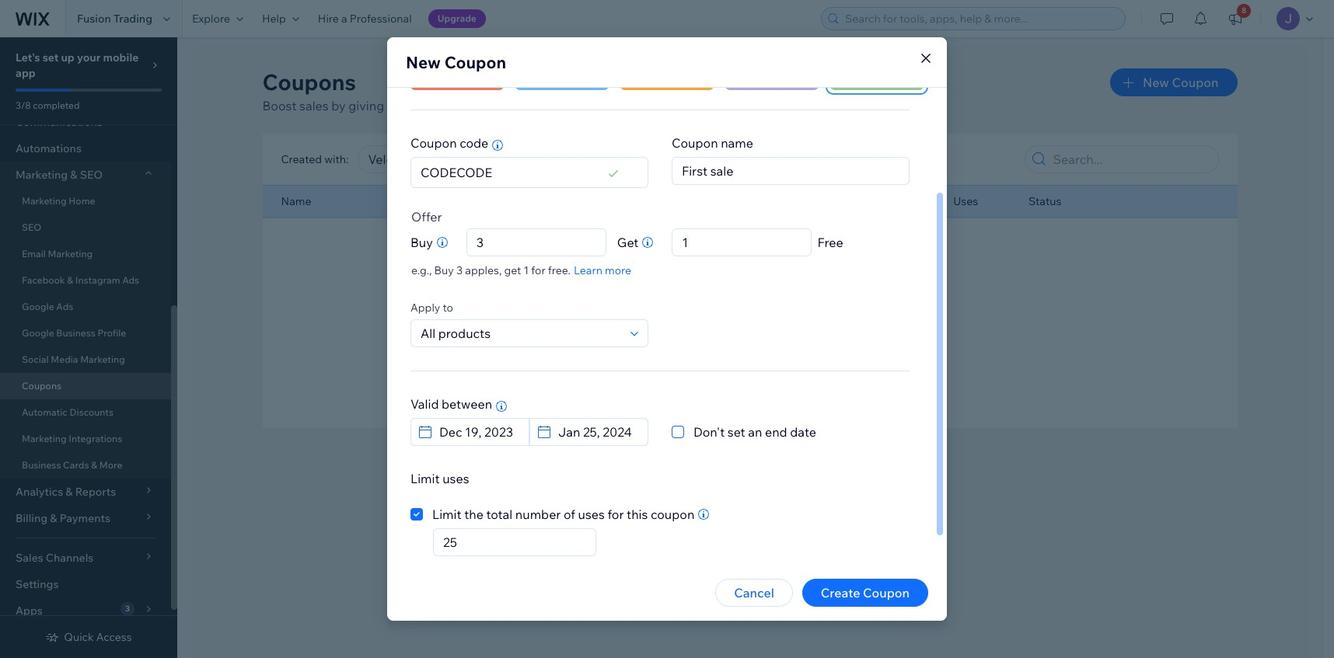 Task type: vqa. For each thing, say whether or not it's contained in the screenshot.
ALT
no



Task type: describe. For each thing, give the bounding box(es) containing it.
learn more about coupons link
[[618, 98, 774, 114]]

marketing integrations
[[22, 433, 122, 445]]

create
[[821, 586, 860, 601]]

cancel button
[[716, 579, 793, 607]]

media
[[51, 354, 78, 365]]

marketing & seo button
[[0, 162, 171, 188]]

total
[[486, 507, 513, 523]]

set for don't
[[728, 425, 745, 440]]

1 vertical spatial business
[[22, 460, 61, 471]]

coupons
[[724, 98, 774, 114]]

google business profile link
[[0, 320, 171, 347]]

business cards & more link
[[0, 453, 171, 479]]

upgrade
[[438, 12, 477, 24]]

3/8
[[16, 100, 31, 111]]

seo inside marketing & seo dropdown button
[[80, 168, 103, 182]]

coupon
[[651, 507, 695, 523]]

for for free.
[[531, 264, 546, 278]]

new coupon inside new coupon button
[[1143, 75, 1219, 90]]

e.g., SUMMERSALE20 field
[[416, 158, 604, 187]]

email marketing
[[22, 248, 93, 260]]

Choose one field
[[416, 320, 626, 347]]

facebook
[[22, 275, 65, 286]]

3
[[456, 264, 463, 278]]

apples,
[[465, 264, 502, 278]]

name
[[281, 194, 311, 208]]

google ads
[[22, 301, 73, 313]]

an
[[748, 425, 762, 440]]

1
[[524, 264, 529, 278]]

marketing home
[[22, 195, 95, 207]]

0 horizontal spatial more
[[605, 264, 632, 278]]

automatic discounts
[[22, 407, 114, 418]]

limit for limit the total number of uses for this coupon
[[432, 507, 462, 523]]

don't
[[694, 425, 725, 440]]

email marketing link
[[0, 241, 171, 268]]

date
[[790, 425, 816, 440]]

Search for tools, apps, help & more... field
[[841, 8, 1121, 30]]

with:
[[324, 152, 349, 166]]

to
[[443, 301, 453, 315]]

social media marketing
[[22, 354, 125, 365]]

created with:
[[281, 152, 349, 166]]

cancel
[[734, 586, 774, 601]]

automatic discounts link
[[0, 400, 171, 426]]

hire a professional link
[[309, 0, 421, 37]]

limit uses
[[411, 471, 469, 487]]

mobile
[[103, 51, 139, 65]]

3/8 completed
[[16, 100, 80, 111]]

marketing for integrations
[[22, 433, 67, 445]]

automations
[[16, 142, 82, 156]]

offers
[[495, 98, 528, 114]]

Search... field
[[1049, 146, 1214, 173]]

create coupon
[[821, 586, 910, 601]]

let's set up your mobile app
[[16, 51, 139, 80]]

social media marketing link
[[0, 347, 171, 373]]

about
[[687, 98, 721, 114]]

marketing for home
[[22, 195, 67, 207]]

quick
[[64, 631, 94, 645]]

coupons link
[[0, 373, 171, 400]]

1 horizontal spatial ads
[[122, 275, 139, 286]]

profile
[[98, 327, 126, 339]]

of
[[564, 507, 575, 523]]

2 vertical spatial &
[[91, 460, 97, 471]]

instagram
[[75, 275, 120, 286]]

create coupon button
[[802, 579, 928, 607]]

0 horizontal spatial new
[[406, 52, 441, 72]]

google for google business profile
[[22, 327, 54, 339]]

special
[[451, 98, 492, 114]]

number
[[515, 507, 561, 523]]

discounts.
[[556, 98, 615, 114]]

apply to
[[411, 301, 453, 315]]

created
[[281, 152, 322, 166]]

google ads link
[[0, 294, 171, 320]]

explore
[[192, 12, 230, 26]]

e.g., buy 3 apples, get 1 for free. learn more
[[411, 264, 632, 278]]

don't set an end date
[[694, 425, 816, 440]]

settings link
[[0, 572, 171, 598]]

marketing for &
[[16, 168, 68, 182]]

cards
[[63, 460, 89, 471]]

customers
[[387, 98, 448, 114]]

apply
[[411, 301, 440, 315]]

boost
[[262, 98, 297, 114]]

automatic
[[22, 407, 68, 418]]

sales
[[299, 98, 329, 114]]

upgrade button
[[428, 9, 486, 28]]



Task type: locate. For each thing, give the bounding box(es) containing it.
business left cards
[[22, 460, 61, 471]]

ads right instagram
[[122, 275, 139, 286]]

seo down automations link on the top of the page
[[80, 168, 103, 182]]

0 vertical spatial learn
[[618, 98, 651, 114]]

ads up the google business profile
[[56, 301, 73, 313]]

seo up email
[[22, 222, 41, 233]]

marketing inside marketing & seo dropdown button
[[16, 168, 68, 182]]

google inside google business profile link
[[22, 327, 54, 339]]

coupons inside sidebar "element"
[[22, 380, 61, 392]]

& right "facebook" at the left top of page
[[67, 275, 73, 286]]

1 horizontal spatial for
[[608, 507, 624, 523]]

coupons up automatic
[[22, 380, 61, 392]]

for for this
[[608, 507, 624, 523]]

& left more
[[91, 460, 97, 471]]

0 vertical spatial ads
[[122, 275, 139, 286]]

0 vertical spatial seo
[[80, 168, 103, 182]]

coupon down the 8 button
[[1172, 75, 1219, 90]]

1 horizontal spatial seo
[[80, 168, 103, 182]]

coupons inside coupons boost sales by giving customers special offers and discounts. learn more about coupons
[[262, 68, 356, 96]]

discount
[[482, 194, 527, 208]]

0 vertical spatial new coupon
[[406, 52, 506, 72]]

e.g.,
[[411, 264, 432, 278]]

1 vertical spatial for
[[608, 507, 624, 523]]

up
[[61, 51, 75, 65]]

valid between
[[411, 397, 492, 412]]

marketing down automations on the left
[[16, 168, 68, 182]]

google for google ads
[[22, 301, 54, 313]]

coupons for coupons
[[22, 380, 61, 392]]

0 horizontal spatial set
[[43, 51, 59, 65]]

fusion trading
[[77, 12, 152, 26]]

coupons up the sales
[[262, 68, 356, 96]]

limit the total number of uses for this coupon
[[432, 507, 695, 523]]

0 horizontal spatial new coupon
[[406, 52, 506, 72]]

1 vertical spatial &
[[67, 275, 73, 286]]

None field
[[363, 146, 551, 173], [635, 146, 741, 173], [678, 229, 807, 256], [435, 419, 524, 446], [554, 419, 643, 446], [439, 530, 591, 556], [363, 146, 551, 173], [635, 146, 741, 173], [678, 229, 807, 256], [435, 419, 524, 446], [554, 419, 643, 446], [439, 530, 591, 556]]

marketing down profile at the left
[[80, 354, 125, 365]]

0 vertical spatial for
[[531, 264, 546, 278]]

coupon up the special
[[445, 52, 506, 72]]

1 horizontal spatial buy
[[434, 264, 454, 278]]

8
[[1242, 5, 1247, 16]]

seo
[[80, 168, 103, 182], [22, 222, 41, 233]]

0 horizontal spatial buy
[[411, 235, 433, 250]]

for
[[531, 264, 546, 278], [608, 507, 624, 523]]

learn right free. at the left
[[574, 264, 603, 278]]

0 horizontal spatial ads
[[56, 301, 73, 313]]

your
[[77, 51, 101, 65]]

learn right discounts.
[[618, 98, 651, 114]]

more left about
[[654, 98, 684, 114]]

for inside checkbox
[[608, 507, 624, 523]]

uses right of
[[578, 507, 605, 523]]

help button
[[253, 0, 309, 37]]

marketing home link
[[0, 188, 171, 215]]

1 vertical spatial google
[[22, 327, 54, 339]]

facebook & instagram ads
[[22, 275, 139, 286]]

status:
[[585, 152, 621, 166]]

automations link
[[0, 135, 171, 162]]

marketing integrations link
[[0, 426, 171, 453]]

marketing up facebook & instagram ads
[[48, 248, 93, 260]]

coupon left "code"
[[411, 135, 457, 151]]

1 vertical spatial set
[[728, 425, 745, 440]]

new coupon
[[406, 52, 506, 72], [1143, 75, 1219, 90]]

trading
[[113, 12, 152, 26]]

1 horizontal spatial uses
[[578, 507, 605, 523]]

access
[[96, 631, 132, 645]]

hire a professional
[[318, 12, 412, 26]]

learn
[[618, 98, 651, 114], [574, 264, 603, 278]]

help
[[262, 12, 286, 26]]

marketing down automatic
[[22, 433, 67, 445]]

business
[[56, 327, 95, 339], [22, 460, 61, 471]]

set left up
[[43, 51, 59, 65]]

& up "home"
[[70, 168, 77, 182]]

valid
[[411, 397, 439, 412]]

hire
[[318, 12, 339, 26]]

by
[[332, 98, 346, 114]]

get
[[617, 235, 639, 250]]

a
[[341, 12, 347, 26]]

set inside let's set up your mobile app
[[43, 51, 59, 65]]

google inside google ads link
[[22, 301, 54, 313]]

1 horizontal spatial coupons
[[262, 68, 356, 96]]

learn inside coupons boost sales by giving customers special offers and discounts. learn more about coupons
[[618, 98, 651, 114]]

1 vertical spatial ads
[[56, 301, 73, 313]]

marketing inside social media marketing link
[[80, 354, 125, 365]]

discounts
[[70, 407, 114, 418]]

limit for limit uses
[[411, 471, 440, 487]]

coupons for coupons boost sales by giving customers special offers and discounts. learn more about coupons
[[262, 68, 356, 96]]

0 vertical spatial set
[[43, 51, 59, 65]]

1 vertical spatial limit
[[432, 507, 462, 523]]

business up social media marketing on the bottom of page
[[56, 327, 95, 339]]

learn more link
[[574, 264, 632, 278]]

0 vertical spatial business
[[56, 327, 95, 339]]

set for let's
[[43, 51, 59, 65]]

Buy field
[[472, 229, 601, 256]]

for left this
[[608, 507, 624, 523]]

0 vertical spatial buy
[[411, 235, 433, 250]]

buy
[[411, 235, 433, 250], [434, 264, 454, 278]]

1 horizontal spatial new coupon
[[1143, 75, 1219, 90]]

set left an
[[728, 425, 745, 440]]

free
[[818, 235, 843, 250]]

limit inside limit the total number of uses for this coupon checkbox
[[432, 507, 462, 523]]

8 button
[[1219, 0, 1253, 37]]

google down "facebook" at the left top of page
[[22, 301, 54, 313]]

coupons boost sales by giving customers special offers and discounts. learn more about coupons
[[262, 68, 774, 114]]

marketing down marketing & seo
[[22, 195, 67, 207]]

& for facebook
[[67, 275, 73, 286]]

0 vertical spatial &
[[70, 168, 77, 182]]

0 vertical spatial coupons
[[262, 68, 356, 96]]

uses up the
[[443, 471, 469, 487]]

coupons
[[262, 68, 356, 96], [22, 380, 61, 392]]

new inside button
[[1143, 75, 1169, 90]]

sidebar element
[[0, 0, 177, 659]]

social
[[22, 354, 49, 365]]

name
[[721, 135, 754, 151]]

get
[[504, 264, 521, 278]]

and
[[531, 98, 553, 114]]

uses
[[954, 194, 978, 208]]

set
[[43, 51, 59, 65], [728, 425, 745, 440]]

uses inside checkbox
[[578, 507, 605, 523]]

home
[[69, 195, 95, 207]]

marketing inside "link"
[[22, 195, 67, 207]]

google up social on the bottom left of the page
[[22, 327, 54, 339]]

offer
[[411, 209, 442, 225]]

Don't set an end date checkbox
[[672, 423, 816, 442]]

0 horizontal spatial learn
[[574, 264, 603, 278]]

seo link
[[0, 215, 171, 241]]

1 vertical spatial uses
[[578, 507, 605, 523]]

& inside dropdown button
[[70, 168, 77, 182]]

1 vertical spatial coupons
[[22, 380, 61, 392]]

1 vertical spatial seo
[[22, 222, 41, 233]]

1 horizontal spatial new
[[1143, 75, 1169, 90]]

limit left the
[[432, 507, 462, 523]]

this
[[627, 507, 648, 523]]

0 vertical spatial google
[[22, 301, 54, 313]]

quick access button
[[45, 631, 132, 645]]

coupon name
[[672, 135, 754, 151]]

0 horizontal spatial for
[[531, 264, 546, 278]]

1 vertical spatial new coupon
[[1143, 75, 1219, 90]]

0 horizontal spatial seo
[[22, 222, 41, 233]]

1 vertical spatial learn
[[574, 264, 603, 278]]

seo inside the seo link
[[22, 222, 41, 233]]

marketing inside email marketing link
[[48, 248, 93, 260]]

between
[[442, 397, 492, 412]]

1 horizontal spatial learn
[[618, 98, 651, 114]]

buy down "offer"
[[411, 235, 433, 250]]

1 horizontal spatial set
[[728, 425, 745, 440]]

coupon down the learn more about coupons link
[[672, 135, 718, 151]]

coupon right create
[[863, 586, 910, 601]]

& for marketing
[[70, 168, 77, 182]]

facebook & instagram ads link
[[0, 268, 171, 294]]

quick access
[[64, 631, 132, 645]]

coupon code
[[411, 135, 489, 151]]

1 vertical spatial more
[[605, 264, 632, 278]]

0 vertical spatial more
[[654, 98, 684, 114]]

0 vertical spatial new
[[406, 52, 441, 72]]

2 google from the top
[[22, 327, 54, 339]]

google business profile
[[22, 327, 126, 339]]

marketing & seo
[[16, 168, 103, 182]]

more
[[654, 98, 684, 114], [605, 264, 632, 278]]

fusion
[[77, 12, 111, 26]]

for right 1
[[531, 264, 546, 278]]

e.g., Summer sale field
[[677, 158, 904, 184]]

set inside checkbox
[[728, 425, 745, 440]]

1 horizontal spatial more
[[654, 98, 684, 114]]

more inside coupons boost sales by giving customers special offers and discounts. learn more about coupons
[[654, 98, 684, 114]]

1 vertical spatial new
[[1143, 75, 1169, 90]]

0 horizontal spatial coupons
[[22, 380, 61, 392]]

Limit the total number of uses for this coupon checkbox
[[411, 505, 695, 524]]

integrations
[[69, 433, 122, 445]]

1 vertical spatial buy
[[434, 264, 454, 278]]

marketing inside marketing integrations link
[[22, 433, 67, 445]]

new
[[406, 52, 441, 72], [1143, 75, 1169, 90]]

0 vertical spatial limit
[[411, 471, 440, 487]]

limit
[[411, 471, 440, 487], [432, 507, 462, 523]]

google
[[22, 301, 54, 313], [22, 327, 54, 339]]

email
[[22, 248, 46, 260]]

app
[[16, 66, 36, 80]]

1 google from the top
[[22, 301, 54, 313]]

completed
[[33, 100, 80, 111]]

0 vertical spatial uses
[[443, 471, 469, 487]]

buy left the '3'
[[434, 264, 454, 278]]

limit down valid
[[411, 471, 440, 487]]

status
[[1029, 194, 1062, 208]]

more down get
[[605, 264, 632, 278]]

let's
[[16, 51, 40, 65]]

more
[[99, 460, 122, 471]]

0 horizontal spatial uses
[[443, 471, 469, 487]]

professional
[[350, 12, 412, 26]]



